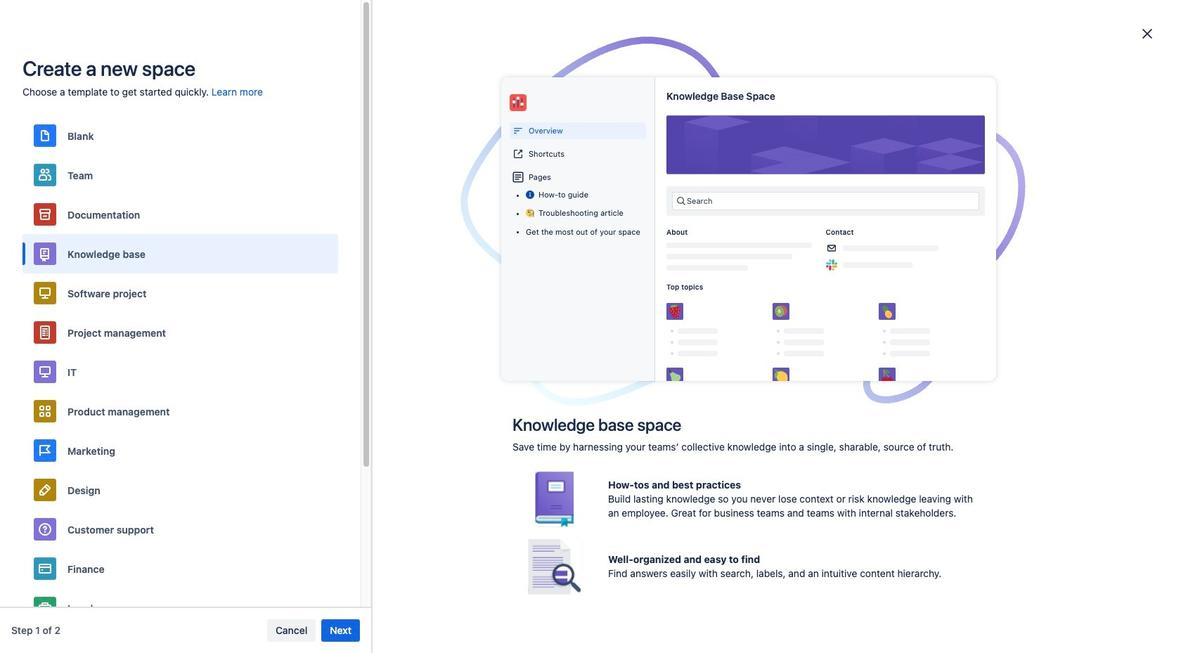 Task type: describe. For each thing, give the bounding box(es) containing it.
unstar this space image
[[229, 266, 240, 277]]

:face_with_monocle: image
[[526, 209, 534, 217]]

create a space image
[[226, 211, 243, 228]]

:athletic_shoe: image
[[822, 98, 839, 115]]

:face_with_monocle: image
[[526, 209, 534, 217]]

Search field
[[914, 8, 1055, 31]]



Task type: locate. For each thing, give the bounding box(es) containing it.
:map: image
[[548, 98, 565, 115]]

banner
[[0, 0, 1181, 39]]

list
[[134, 0, 828, 39], [1057, 7, 1173, 32]]

:info: image
[[526, 191, 534, 199], [526, 191, 534, 199]]

0 horizontal spatial list
[[134, 0, 828, 39]]

group
[[80, 62, 249, 188]]

:athletic_shoe: image
[[822, 98, 839, 115]]

:map: image
[[548, 98, 565, 115]]

close image
[[1139, 25, 1156, 42]]

1 horizontal spatial list
[[1057, 7, 1173, 32]]



Task type: vqa. For each thing, say whether or not it's contained in the screenshot.
Close image
yes



